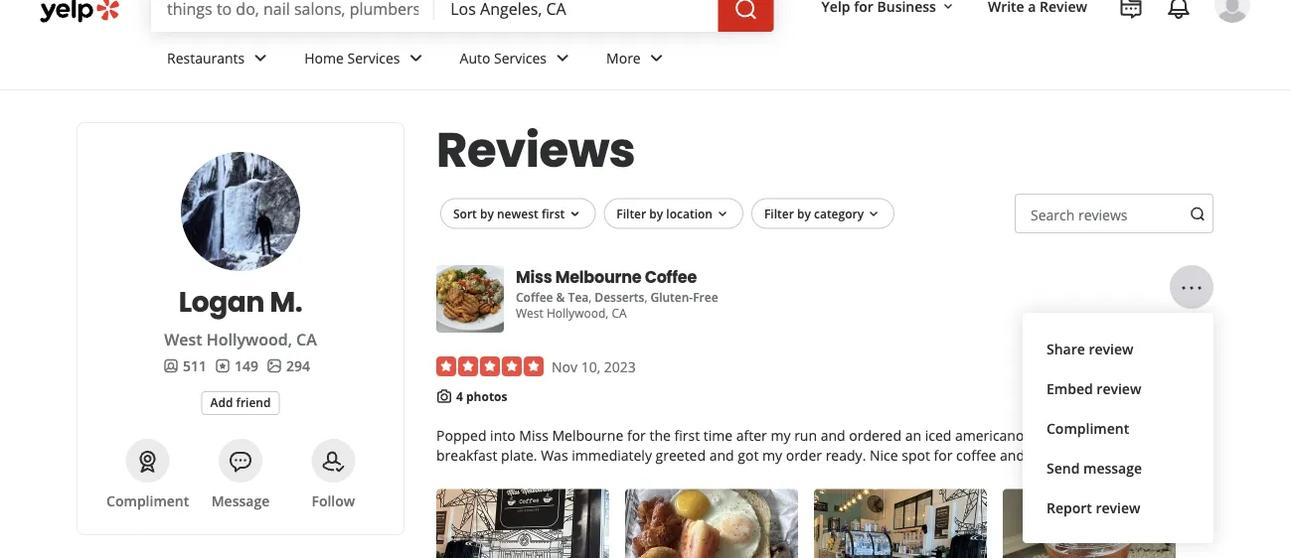 Task type: describe. For each thing, give the bounding box(es) containing it.
compliment inside button
[[1047, 419, 1130, 438]]

compliment button
[[1039, 409, 1198, 448]]

follow
[[312, 492, 355, 511]]

free
[[693, 289, 719, 306]]

message image
[[229, 450, 253, 474]]

sort by newest first
[[453, 205, 565, 222]]

got
[[738, 446, 759, 465]]

message
[[211, 492, 270, 511]]

24 chevron down v2 image for more
[[645, 46, 669, 70]]

none field near
[[451, 0, 703, 19]]

and down time
[[710, 446, 734, 465]]

restaurants link
[[151, 32, 289, 89]]

0 vertical spatial coffee
[[645, 266, 697, 288]]

gluten-free link
[[651, 289, 719, 306]]

melbourne inside miss melbourne coffee coffee & tea , desserts , gluten-free west hollywood, ca
[[555, 266, 642, 288]]

ca inside miss melbourne coffee coffee & tea , desserts , gluten-free west hollywood, ca
[[612, 305, 627, 322]]

logan m. link
[[101, 282, 380, 322]]

0 horizontal spatial search image
[[734, 0, 758, 21]]

coffee
[[957, 446, 997, 465]]

search reviews
[[1031, 205, 1128, 224]]

auto services
[[460, 48, 547, 67]]

nice
[[870, 446, 898, 465]]

&
[[556, 289, 565, 306]]

  text field inside miss melbourne coffee region
[[1015, 194, 1214, 234]]

report review
[[1047, 499, 1141, 518]]

filter by location
[[617, 205, 713, 222]]

4 photos link
[[456, 389, 508, 405]]

desserts
[[595, 289, 645, 306]]

was
[[541, 446, 568, 465]]

0 horizontal spatial for
[[627, 426, 646, 445]]

filter for filter by category
[[765, 205, 794, 222]]

first inside popped into miss melbourne for the first time after my run and ordered an iced americano and breakfast plate. was immediately greeted and got my order ready. nice spot for coffee and food.
[[675, 426, 700, 445]]

none field the find
[[167, 0, 419, 19]]

24 chevron down v2 image
[[249, 46, 273, 70]]

1 , from the left
[[589, 289, 592, 306]]

24 chevron down v2 image for auto services
[[551, 46, 575, 70]]

by for category
[[797, 205, 811, 222]]

1 vertical spatial compliment
[[106, 492, 189, 511]]

west inside miss melbourne coffee coffee & tea , desserts , gluten-free west hollywood, ca
[[516, 305, 544, 322]]

294
[[286, 356, 310, 375]]

friend
[[236, 395, 271, 411]]

an
[[905, 426, 922, 445]]

reviews
[[436, 116, 636, 183]]

home services link
[[289, 32, 444, 89]]

nov
[[552, 357, 578, 376]]

reviews element
[[215, 356, 259, 376]]

16 review v2 image
[[215, 358, 231, 374]]

auto services link
[[444, 32, 591, 89]]

message
[[1084, 459, 1143, 478]]

send message button
[[1039, 448, 1198, 488]]

report
[[1047, 499, 1093, 518]]

2 , from the left
[[645, 289, 648, 306]]

report review button
[[1039, 488, 1198, 528]]

miss melbourne coffee region
[[429, 178, 1222, 559]]

Find text field
[[167, 0, 419, 19]]

review for share review
[[1089, 340, 1134, 358]]

search
[[1031, 205, 1075, 224]]

16 chevron down v2 image for filter by category
[[866, 207, 882, 222]]

notifications image
[[1167, 0, 1191, 20]]

and down "americano"
[[1000, 446, 1025, 465]]

send
[[1047, 459, 1080, 478]]

send message
[[1047, 459, 1143, 478]]

16 chevron down v2 image for filter by location
[[715, 207, 731, 222]]

24 chevron down v2 image for home services
[[404, 46, 428, 70]]

add friend button
[[201, 392, 280, 416]]

restaurants
[[167, 48, 245, 67]]

filters group
[[436, 198, 899, 229]]

popped into miss melbourne for the first time after my run and ordered an iced americano and breakfast plate. was immediately greeted and got my order ready. nice spot for coffee and food.
[[436, 426, 1063, 465]]

511
[[183, 356, 207, 375]]

services for auto services
[[494, 48, 547, 67]]

greeted
[[656, 446, 706, 465]]

iced
[[925, 426, 952, 445]]

friends element
[[163, 356, 207, 376]]

first inside 'sort by newest first' dropdown button
[[542, 205, 565, 222]]

categories element
[[516, 288, 719, 306]]

order
[[786, 446, 822, 465]]

1 vertical spatial my
[[763, 446, 783, 465]]

photos element
[[266, 356, 310, 376]]

miss melbourne coffee coffee & tea , desserts , gluten-free west hollywood, ca
[[516, 266, 719, 322]]

16 chevron down v2 image inside user actions element
[[941, 0, 956, 15]]

run
[[795, 426, 817, 445]]

logan
[[179, 282, 264, 322]]

sort by newest first button
[[440, 198, 596, 229]]

bob b. image
[[1215, 0, 1251, 23]]

more link
[[591, 32, 685, 89]]

by for location
[[650, 205, 663, 222]]



Task type: locate. For each thing, give the bounding box(es) containing it.
24 chevron down v2 image inside 'auto services' link
[[551, 46, 575, 70]]

0 horizontal spatial coffee
[[516, 289, 553, 306]]

0 vertical spatial hollywood,
[[547, 305, 609, 322]]

melbourne up immediately
[[552, 426, 624, 445]]

review for embed review
[[1097, 379, 1142, 398]]

2 by from the left
[[650, 205, 663, 222]]

embed
[[1047, 379, 1093, 398]]

search image up business categories element on the top of page
[[734, 0, 758, 21]]

1 vertical spatial west
[[164, 329, 202, 350]]

0 vertical spatial melbourne
[[555, 266, 642, 288]]

for
[[627, 426, 646, 445], [934, 446, 953, 465]]

2 horizontal spatial by
[[797, 205, 811, 222]]

1 horizontal spatial by
[[650, 205, 663, 222]]

1 horizontal spatial west
[[516, 305, 544, 322]]

food.
[[1029, 446, 1063, 465]]

melbourne
[[555, 266, 642, 288], [552, 426, 624, 445]]

gluten-
[[651, 289, 693, 306]]

desserts link
[[595, 289, 645, 306]]

melbourne up tea
[[555, 266, 642, 288]]

ca down miss melbourne coffee link
[[612, 305, 627, 322]]

review inside button
[[1097, 379, 1142, 398]]

services for home services
[[348, 48, 400, 67]]

and up food.
[[1028, 426, 1053, 445]]

1 vertical spatial hollywood,
[[207, 329, 292, 350]]

coffee & tea link
[[516, 289, 589, 306]]

services right auto
[[494, 48, 547, 67]]

west up the friends element
[[164, 329, 202, 350]]

compliment
[[1047, 419, 1130, 438], [106, 492, 189, 511]]

0 horizontal spatial ca
[[296, 329, 317, 350]]

1 horizontal spatial ca
[[612, 305, 627, 322]]

0 vertical spatial for
[[627, 426, 646, 445]]

spot
[[902, 446, 931, 465]]

ca up 294
[[296, 329, 317, 350]]

hollywood,
[[547, 305, 609, 322], [207, 329, 292, 350]]

filter inside popup button
[[765, 205, 794, 222]]

3 24 chevron down v2 image from the left
[[645, 46, 669, 70]]

ready.
[[826, 446, 866, 465]]

for down iced
[[934, 446, 953, 465]]

review
[[1089, 340, 1134, 358], [1097, 379, 1142, 398], [1096, 499, 1141, 518]]

menu
[[1023, 313, 1214, 544]]

24 chevron down v2 image inside more link
[[645, 46, 669, 70]]

16 friends v2 image
[[163, 358, 179, 374]]

, left desserts on the left bottom
[[589, 289, 592, 306]]

0 horizontal spatial compliment
[[106, 492, 189, 511]]

by
[[480, 205, 494, 222], [650, 205, 663, 222], [797, 205, 811, 222]]

share review
[[1047, 340, 1134, 358]]

breakfast
[[436, 446, 498, 465]]

miss melbourne coffee link
[[516, 265, 697, 289]]

1 vertical spatial search image
[[1190, 206, 1206, 222]]

, left gluten-
[[645, 289, 648, 306]]

,
[[589, 289, 592, 306], [645, 289, 648, 306]]

m.
[[270, 282, 302, 322]]

west left &
[[516, 305, 544, 322]]

plate.
[[501, 446, 537, 465]]

0 horizontal spatial ,
[[589, 289, 592, 306]]

2 filter from the left
[[765, 205, 794, 222]]

0 horizontal spatial first
[[542, 205, 565, 222]]

americano
[[955, 426, 1025, 445]]

0 horizontal spatial hollywood,
[[207, 329, 292, 350]]

hollywood, inside miss melbourne coffee coffee & tea , desserts , gluten-free west hollywood, ca
[[547, 305, 609, 322]]

by right sort
[[480, 205, 494, 222]]

Near text field
[[451, 0, 703, 19]]

after
[[737, 426, 767, 445]]

1 vertical spatial melbourne
[[552, 426, 624, 445]]

16 chevron down v2 image
[[567, 207, 583, 222]]

time
[[704, 426, 733, 445]]

auto
[[460, 48, 491, 67]]

1 horizontal spatial none field
[[451, 0, 703, 19]]

149
[[235, 356, 259, 375]]

0 vertical spatial ca
[[612, 305, 627, 322]]

16 photos v2 image
[[266, 358, 282, 374]]

miss inside miss melbourne coffee coffee & tea , desserts , gluten-free west hollywood, ca
[[516, 266, 552, 288]]

search image up menu image at right
[[1190, 206, 1206, 222]]

2 horizontal spatial 24 chevron down v2 image
[[645, 46, 669, 70]]

filter by category
[[765, 205, 864, 222]]

my right got
[[763, 446, 783, 465]]

1 horizontal spatial first
[[675, 426, 700, 445]]

1 horizontal spatial compliment
[[1047, 419, 1130, 438]]

0 vertical spatial compliment
[[1047, 419, 1130, 438]]

1 horizontal spatial services
[[494, 48, 547, 67]]

menu inside miss melbourne coffee region
[[1023, 313, 1214, 544]]

coffee
[[645, 266, 697, 288], [516, 289, 553, 306]]

home
[[304, 48, 344, 67]]

coffee left &
[[516, 289, 553, 306]]

ordered
[[849, 426, 902, 445]]

4
[[456, 389, 463, 405]]

search image
[[734, 0, 758, 21], [1190, 206, 1206, 222]]

1 vertical spatial first
[[675, 426, 700, 445]]

popped
[[436, 426, 487, 445]]

filter left the category
[[765, 205, 794, 222]]

1 horizontal spatial 24 chevron down v2 image
[[551, 46, 575, 70]]

None field
[[167, 0, 419, 19], [451, 0, 703, 19]]

24 chevron down v2 image right the more
[[645, 46, 669, 70]]

ca
[[612, 305, 627, 322], [296, 329, 317, 350]]

first
[[542, 205, 565, 222], [675, 426, 700, 445]]

  text field
[[1015, 194, 1214, 234]]

first left 16 chevron down v2 icon
[[542, 205, 565, 222]]

review down send message button
[[1096, 499, 1141, 518]]

miss up 'coffee & tea' link
[[516, 266, 552, 288]]

0 horizontal spatial 16 chevron down v2 image
[[715, 207, 731, 222]]

first up greeted
[[675, 426, 700, 445]]

add
[[210, 395, 233, 411]]

1 vertical spatial miss
[[519, 426, 549, 445]]

filter right 16 chevron down v2 icon
[[617, 205, 647, 222]]

10,
[[581, 357, 601, 376]]

1 vertical spatial review
[[1097, 379, 1142, 398]]

for left the
[[627, 426, 646, 445]]

2 services from the left
[[494, 48, 547, 67]]

0 horizontal spatial none field
[[167, 0, 419, 19]]

menu containing share review
[[1023, 313, 1214, 544]]

review for report review
[[1096, 499, 1141, 518]]

1 horizontal spatial 16 chevron down v2 image
[[866, 207, 882, 222]]

share
[[1047, 340, 1086, 358]]

0 vertical spatial my
[[771, 426, 791, 445]]

0 vertical spatial review
[[1089, 340, 1134, 358]]

review up "embed review" button
[[1089, 340, 1134, 358]]

category
[[814, 205, 864, 222]]

melbourne inside popped into miss melbourne for the first time after my run and ordered an iced americano and breakfast plate. was immediately greeted and got my order ready. nice spot for coffee and food.
[[552, 426, 624, 445]]

1 horizontal spatial search image
[[1190, 206, 1206, 222]]

filter by location button
[[604, 198, 744, 229]]

my left run
[[771, 426, 791, 445]]

by for newest
[[480, 205, 494, 222]]

2023
[[604, 357, 636, 376]]

location
[[667, 205, 713, 222]]

miss
[[516, 266, 552, 288], [519, 426, 549, 445]]

by left the category
[[797, 205, 811, 222]]

review inside button
[[1096, 499, 1141, 518]]

filter by category button
[[752, 198, 895, 229]]

0 vertical spatial west
[[516, 305, 544, 322]]

3 by from the left
[[797, 205, 811, 222]]

1 horizontal spatial hollywood,
[[547, 305, 609, 322]]

west
[[516, 305, 544, 322], [164, 329, 202, 350]]

0 vertical spatial miss
[[516, 266, 552, 288]]

filter
[[617, 205, 647, 222], [765, 205, 794, 222]]

1 horizontal spatial coffee
[[645, 266, 697, 288]]

miss up plate.
[[519, 426, 549, 445]]

by inside popup button
[[797, 205, 811, 222]]

review inside 'button'
[[1089, 340, 1134, 358]]

0 horizontal spatial filter
[[617, 205, 647, 222]]

business categories element
[[151, 32, 1251, 89]]

filter for filter by location
[[617, 205, 647, 222]]

reviews
[[1079, 205, 1128, 224]]

ca inside logan m. west hollywood, ca
[[296, 329, 317, 350]]

2 vertical spatial review
[[1096, 499, 1141, 518]]

24 chevron down v2 image inside 'home services' link
[[404, 46, 428, 70]]

24 chevron down v2 image down near text field
[[551, 46, 575, 70]]

add friend
[[210, 395, 271, 411]]

1 horizontal spatial for
[[934, 446, 953, 465]]

0 horizontal spatial 24 chevron down v2 image
[[404, 46, 428, 70]]

1 vertical spatial ca
[[296, 329, 317, 350]]

none field up the more
[[451, 0, 703, 19]]

and
[[821, 426, 846, 445], [1028, 426, 1053, 445], [710, 446, 734, 465], [1000, 446, 1025, 465]]

4 photos
[[456, 389, 508, 405]]

projects image
[[1120, 0, 1143, 20]]

16 chevron down v2 image
[[941, 0, 956, 15], [715, 207, 731, 222], [866, 207, 882, 222]]

2 24 chevron down v2 image from the left
[[551, 46, 575, 70]]

5 star rating image
[[436, 357, 544, 377]]

compliment down embed review
[[1047, 419, 1130, 438]]

home services
[[304, 48, 400, 67]]

the
[[650, 426, 671, 445]]

1 vertical spatial coffee
[[516, 289, 553, 306]]

and up ready.
[[821, 426, 846, 445]]

24 chevron down v2 image
[[404, 46, 428, 70], [551, 46, 575, 70], [645, 46, 669, 70]]

1 vertical spatial for
[[934, 446, 953, 465]]

0 horizontal spatial by
[[480, 205, 494, 222]]

1 24 chevron down v2 image from the left
[[404, 46, 428, 70]]

coffee up gluten-
[[645, 266, 697, 288]]

more
[[607, 48, 641, 67]]

hollywood, inside logan m. west hollywood, ca
[[207, 329, 292, 350]]

1 by from the left
[[480, 205, 494, 222]]

west inside logan m. west hollywood, ca
[[164, 329, 202, 350]]

1 filter from the left
[[617, 205, 647, 222]]

16 chevron down v2 image inside filter by location dropdown button
[[715, 207, 731, 222]]

16 chevron down v2 image inside filter by category popup button
[[866, 207, 882, 222]]

None search field
[[151, 0, 778, 32]]

services right home
[[348, 48, 400, 67]]

1 none field from the left
[[167, 0, 419, 19]]

logan m. west hollywood, ca
[[164, 282, 317, 350]]

compliment down compliment icon
[[106, 492, 189, 511]]

by left location
[[650, 205, 663, 222]]

user actions element
[[806, 0, 1279, 107]]

sort
[[453, 205, 477, 222]]

miss inside popped into miss melbourne for the first time after my run and ordered an iced americano and breakfast plate. was immediately greeted and got my order ready. nice spot for coffee and food.
[[519, 426, 549, 445]]

embed review button
[[1039, 369, 1198, 409]]

1 services from the left
[[348, 48, 400, 67]]

none field up home
[[167, 0, 419, 19]]

16 camera v2 image
[[436, 389, 452, 404]]

2 none field from the left
[[451, 0, 703, 19]]

0 vertical spatial first
[[542, 205, 565, 222]]

share review button
[[1039, 329, 1198, 369]]

review up the compliment button at the right bottom of page
[[1097, 379, 1142, 398]]

compliment image
[[136, 450, 160, 474]]

filter inside dropdown button
[[617, 205, 647, 222]]

search image inside miss melbourne coffee region
[[1190, 206, 1206, 222]]

into
[[490, 426, 516, 445]]

tea
[[568, 289, 589, 306]]

services
[[348, 48, 400, 67], [494, 48, 547, 67]]

follow image
[[321, 450, 345, 474]]

immediately
[[572, 446, 652, 465]]

1 horizontal spatial ,
[[645, 289, 648, 306]]

24 chevron down v2 image left auto
[[404, 46, 428, 70]]

nov 10, 2023
[[552, 357, 636, 376]]

0 horizontal spatial services
[[348, 48, 400, 67]]

embed review
[[1047, 379, 1142, 398]]

newest
[[497, 205, 539, 222]]

1 horizontal spatial filter
[[765, 205, 794, 222]]

menu image
[[1180, 276, 1204, 300]]

0 vertical spatial search image
[[734, 0, 758, 21]]

photos
[[466, 389, 508, 405]]

2 horizontal spatial 16 chevron down v2 image
[[941, 0, 956, 15]]

0 horizontal spatial west
[[164, 329, 202, 350]]



Task type: vqa. For each thing, say whether or not it's contained in the screenshot.
Add a new location
no



